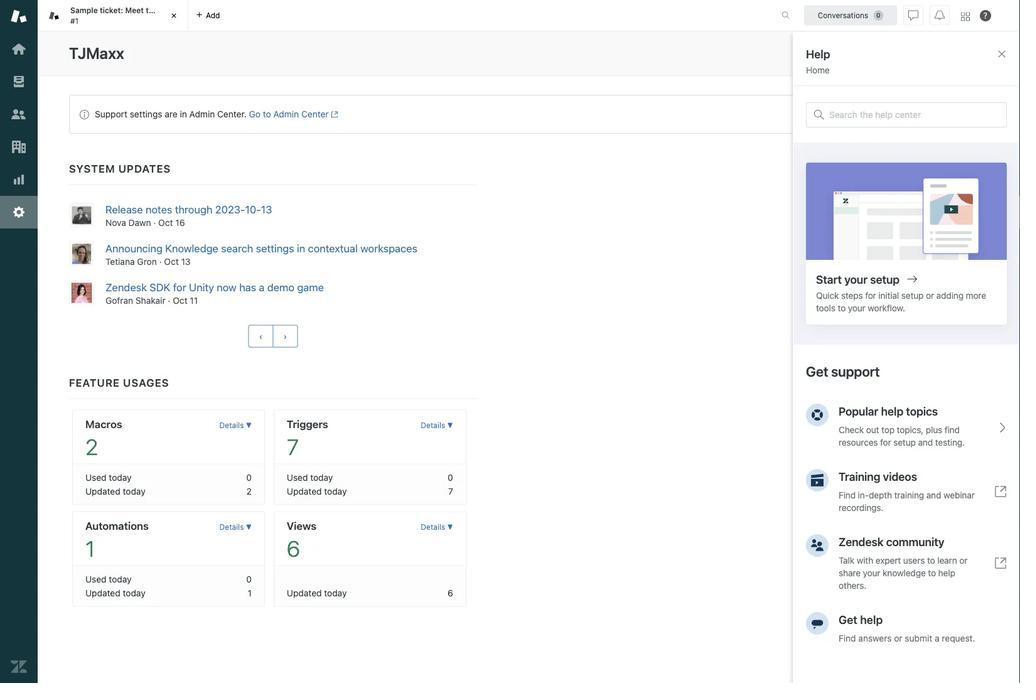 Task type: describe. For each thing, give the bounding box(es) containing it.
zendesk image
[[11, 659, 27, 675]]

release
[[106, 203, 143, 216]]

7 inside triggers 7
[[287, 434, 299, 460]]

shakair
[[136, 295, 166, 305]]

used today for 7
[[287, 472, 333, 483]]

notifications image
[[935, 10, 945, 20]]

used for 7
[[287, 472, 308, 483]]

updated for 6
[[287, 588, 322, 598]]

system updates
[[69, 162, 171, 175]]

views
[[287, 519, 317, 532]]

updated today for 1
[[85, 588, 146, 598]]

automations
[[85, 519, 149, 532]]

0 vertical spatial 13
[[261, 203, 272, 216]]

1 vertical spatial settings
[[256, 242, 294, 255]]

your
[[799, 61, 817, 71]]

oct for sdk
[[173, 295, 188, 305]]

nova
[[106, 218, 126, 228]]

dawn
[[129, 218, 151, 228]]

used for 2
[[85, 472, 107, 483]]

details for 1
[[220, 523, 244, 532]]

updates
[[119, 162, 171, 175]]

game
[[297, 281, 324, 293]]

support settings are in admin center.
[[95, 109, 247, 119]]

in for knowledge
[[297, 242, 305, 255]]

details for 6
[[421, 523, 445, 532]]

#1
[[70, 16, 79, 25]]

used today for 2
[[85, 472, 132, 483]]

reporting image
[[11, 171, 27, 188]]

oct 16
[[158, 218, 185, 228]]

button displays agent's chat status as invisible. image
[[909, 10, 919, 20]]

center
[[301, 109, 329, 119]]

announcing knowledge search settings in contextual workspaces
[[106, 242, 420, 255]]

center.
[[217, 109, 247, 119]]

used today for 1
[[85, 574, 132, 584]]

now
[[217, 281, 237, 293]]

details for 2
[[220, 421, 244, 430]]

‹ button
[[248, 325, 274, 348]]

(opens in a new tab) image
[[329, 111, 339, 118]]

conversations
[[818, 11, 869, 20]]

gron
[[137, 256, 157, 267]]

gofran shakair
[[106, 295, 166, 305]]

zendesk sdk for unity now has a demo game
[[106, 281, 324, 293]]

get help image
[[980, 10, 992, 21]]

▼ for 6
[[448, 523, 453, 532]]

automations 1
[[85, 519, 149, 561]]

triggers
[[287, 418, 328, 430]]

› button
[[273, 325, 298, 348]]

ticket:
[[100, 6, 123, 15]]

0 for 7
[[448, 472, 453, 483]]

updated for 7
[[287, 486, 322, 496]]

updated for 1
[[85, 588, 120, 598]]

1 vertical spatial 2
[[247, 486, 252, 496]]

views image
[[11, 73, 27, 90]]

triggers 7
[[287, 418, 328, 460]]

oct for knowledge
[[164, 256, 179, 267]]

tetiana
[[106, 256, 135, 267]]

11
[[190, 295, 198, 305]]

contextual
[[308, 242, 358, 255]]

through
[[175, 203, 213, 216]]

system
[[69, 162, 115, 175]]

for
[[173, 281, 186, 293]]

tetiana gron
[[106, 256, 157, 267]]

updated today for 2
[[85, 486, 146, 496]]

nova dawn
[[106, 218, 151, 228]]

ticket
[[160, 6, 181, 15]]

1 inside "automations 1"
[[85, 535, 95, 561]]

conversations button
[[805, 5, 898, 25]]

tjmaxx
[[69, 44, 124, 62]]

details for 7
[[421, 421, 445, 430]]

has
[[239, 281, 256, 293]]

in for zendesk
[[896, 61, 903, 71]]

close image
[[168, 9, 180, 22]]

details ▼ for 1
[[220, 523, 252, 532]]

▼ for 2
[[246, 421, 252, 430]]

1 admin from the left
[[189, 109, 215, 119]]



Task type: vqa. For each thing, say whether or not it's contained in the screenshot.
"0" for Recently solved tickets
no



Task type: locate. For each thing, give the bounding box(es) containing it.
gofran
[[106, 295, 133, 305]]

1
[[85, 535, 95, 561], [248, 588, 252, 598]]

in right are
[[180, 109, 187, 119]]

views 6
[[287, 519, 317, 561]]

2
[[85, 434, 98, 460], [247, 486, 252, 496]]

1 horizontal spatial admin
[[274, 109, 299, 119]]

tabs tab list
[[38, 0, 769, 31]]

updated up automations
[[85, 486, 120, 496]]

0 vertical spatial 2
[[85, 434, 98, 460]]

2 horizontal spatial in
[[896, 61, 903, 71]]

0 vertical spatial oct
[[158, 218, 173, 228]]

your zendesk is hosted in
[[799, 61, 906, 71]]

settings inside status
[[130, 109, 162, 119]]

used down macros 2 at bottom left
[[85, 472, 107, 483]]

2 vertical spatial oct
[[173, 295, 188, 305]]

details ▼ for 2
[[220, 421, 252, 430]]

admin
[[189, 109, 215, 119], [274, 109, 299, 119]]

zendesk left is
[[820, 61, 855, 71]]

1 horizontal spatial 13
[[261, 203, 272, 216]]

admin image
[[11, 204, 27, 220]]

0 horizontal spatial 2
[[85, 434, 98, 460]]

13 down knowledge
[[181, 256, 191, 267]]

used today
[[85, 472, 132, 483], [287, 472, 333, 483], [85, 574, 132, 584]]

updated today for 7
[[287, 486, 347, 496]]

‹
[[259, 331, 263, 341]]

sdk
[[150, 281, 170, 293]]

0 vertical spatial in
[[896, 61, 903, 71]]

updated today down the views 6
[[287, 588, 347, 598]]

in right the hosted
[[896, 61, 903, 71]]

10-
[[245, 203, 261, 216]]

0 horizontal spatial admin
[[189, 109, 215, 119]]

0 horizontal spatial in
[[180, 109, 187, 119]]

meet
[[125, 6, 144, 15]]

feature
[[69, 376, 120, 389]]

▼ for 1
[[246, 523, 252, 532]]

a
[[259, 281, 265, 293]]

updated today for 6
[[287, 588, 347, 598]]

add
[[206, 11, 220, 20]]

sample
[[70, 6, 98, 15]]

details
[[220, 421, 244, 430], [421, 421, 445, 430], [220, 523, 244, 532], [421, 523, 445, 532]]

are
[[165, 109, 178, 119]]

tab
[[38, 0, 188, 31]]

main element
[[0, 0, 38, 683]]

0 vertical spatial zendesk
[[820, 61, 855, 71]]

updated down the views 6
[[287, 588, 322, 598]]

notes
[[146, 203, 172, 216]]

macros 2
[[85, 418, 122, 460]]

zendesk support image
[[11, 8, 27, 24]]

2 vertical spatial in
[[297, 242, 305, 255]]

knowledge
[[165, 242, 218, 255]]

oct 13
[[164, 256, 191, 267]]

settings
[[130, 109, 162, 119], [256, 242, 294, 255]]

2023-
[[215, 203, 245, 216]]

updated
[[85, 486, 120, 496], [287, 486, 322, 496], [85, 588, 120, 598], [287, 588, 322, 598]]

updated today
[[85, 486, 146, 496], [287, 486, 347, 496], [85, 588, 146, 598], [287, 588, 347, 598]]

0 vertical spatial settings
[[130, 109, 162, 119]]

status containing support settings are in admin center.
[[69, 95, 989, 134]]

13
[[261, 203, 272, 216], [181, 256, 191, 267]]

settings left are
[[130, 109, 162, 119]]

used down "automations 1" on the bottom of the page
[[85, 574, 107, 584]]

1 vertical spatial zendesk
[[106, 281, 147, 293]]

oct for notes
[[158, 218, 173, 228]]

tab containing sample ticket: meet the ticket
[[38, 0, 188, 31]]

macros
[[85, 418, 122, 430]]

customers image
[[11, 106, 27, 122]]

updated up views
[[287, 486, 322, 496]]

unity
[[189, 281, 214, 293]]

details ▼ for 6
[[421, 523, 453, 532]]

1 vertical spatial 6
[[448, 588, 453, 598]]

▼ for 7
[[448, 421, 453, 430]]

details ▼
[[220, 421, 252, 430], [421, 421, 453, 430], [220, 523, 252, 532], [421, 523, 453, 532]]

▼
[[246, 421, 252, 430], [448, 421, 453, 430], [246, 523, 252, 532], [448, 523, 453, 532]]

1 vertical spatial 7
[[448, 486, 453, 496]]

support
[[95, 109, 127, 119]]

settings right search at the top left of the page
[[256, 242, 294, 255]]

status
[[69, 95, 989, 134]]

announcing
[[106, 242, 163, 255]]

0 vertical spatial 1
[[85, 535, 95, 561]]

0 horizontal spatial 13
[[181, 256, 191, 267]]

oct left 16
[[158, 218, 173, 228]]

get started image
[[11, 41, 27, 57]]

1 horizontal spatial settings
[[256, 242, 294, 255]]

updated today up views
[[287, 486, 347, 496]]

search
[[221, 242, 253, 255]]

oct down for
[[173, 295, 188, 305]]

demo
[[267, 281, 295, 293]]

0 for 1
[[246, 574, 252, 584]]

1 horizontal spatial 1
[[248, 588, 252, 598]]

used
[[85, 472, 107, 483], [287, 472, 308, 483], [85, 574, 107, 584]]

1 horizontal spatial 7
[[448, 486, 453, 496]]

0 horizontal spatial settings
[[130, 109, 162, 119]]

oct 11
[[173, 295, 198, 305]]

1 horizontal spatial in
[[297, 242, 305, 255]]

used for 1
[[85, 574, 107, 584]]

1 vertical spatial in
[[180, 109, 187, 119]]

oct down knowledge
[[164, 256, 179, 267]]

6
[[287, 535, 300, 561], [448, 588, 453, 598]]

used today down triggers 7
[[287, 472, 333, 483]]

›
[[284, 331, 287, 341]]

zendesk up gofran
[[106, 281, 147, 293]]

the
[[146, 6, 158, 15]]

1 horizontal spatial 2
[[247, 486, 252, 496]]

oct
[[158, 218, 173, 228], [164, 256, 179, 267], [173, 295, 188, 305]]

updated down "automations 1" on the bottom of the page
[[85, 588, 120, 598]]

0 vertical spatial 7
[[287, 434, 299, 460]]

today
[[109, 472, 132, 483], [310, 472, 333, 483], [123, 486, 146, 496], [324, 486, 347, 496], [109, 574, 132, 584], [123, 588, 146, 598], [324, 588, 347, 598]]

7
[[287, 434, 299, 460], [448, 486, 453, 496]]

release notes through 2023-10-13
[[106, 203, 272, 216]]

0 horizontal spatial zendesk
[[106, 281, 147, 293]]

0 for 2
[[246, 472, 252, 483]]

0 horizontal spatial 7
[[287, 434, 299, 460]]

admin left "center."
[[189, 109, 215, 119]]

2 inside macros 2
[[85, 434, 98, 460]]

updated today down "automations 1" on the bottom of the page
[[85, 588, 146, 598]]

admin right to
[[274, 109, 299, 119]]

to
[[263, 109, 271, 119]]

used today down macros 2 at bottom left
[[85, 472, 132, 483]]

zendesk
[[820, 61, 855, 71], [106, 281, 147, 293]]

updated today up automations
[[85, 486, 146, 496]]

used down triggers 7
[[287, 472, 308, 483]]

go
[[249, 109, 261, 119]]

updated for 2
[[85, 486, 120, 496]]

hosted
[[866, 61, 894, 71]]

0 vertical spatial 6
[[287, 535, 300, 561]]

13 right 2023- at the top left of page
[[261, 203, 272, 216]]

add button
[[188, 0, 228, 31]]

feature usages
[[69, 376, 169, 389]]

1 horizontal spatial zendesk
[[820, 61, 855, 71]]

16
[[175, 218, 185, 228]]

6 inside the views 6
[[287, 535, 300, 561]]

0 horizontal spatial 6
[[287, 535, 300, 561]]

workspaces
[[361, 242, 418, 255]]

in left contextual
[[297, 242, 305, 255]]

1 vertical spatial 13
[[181, 256, 191, 267]]

in
[[896, 61, 903, 71], [180, 109, 187, 119], [297, 242, 305, 255]]

1 vertical spatial 1
[[248, 588, 252, 598]]

is
[[857, 61, 864, 71]]

1 vertical spatial oct
[[164, 256, 179, 267]]

organizations image
[[11, 139, 27, 155]]

go to admin center
[[249, 109, 329, 119]]

go to admin center link
[[249, 109, 339, 119]]

zendesk products image
[[962, 12, 970, 21]]

0 horizontal spatial 1
[[85, 535, 95, 561]]

usages
[[123, 376, 169, 389]]

used today down "automations 1" on the bottom of the page
[[85, 574, 132, 584]]

details ▼ for 7
[[421, 421, 453, 430]]

2 admin from the left
[[274, 109, 299, 119]]

sample ticket: meet the ticket #1
[[70, 6, 181, 25]]

1 horizontal spatial 6
[[448, 588, 453, 598]]

0
[[246, 472, 252, 483], [448, 472, 453, 483], [246, 574, 252, 584]]



